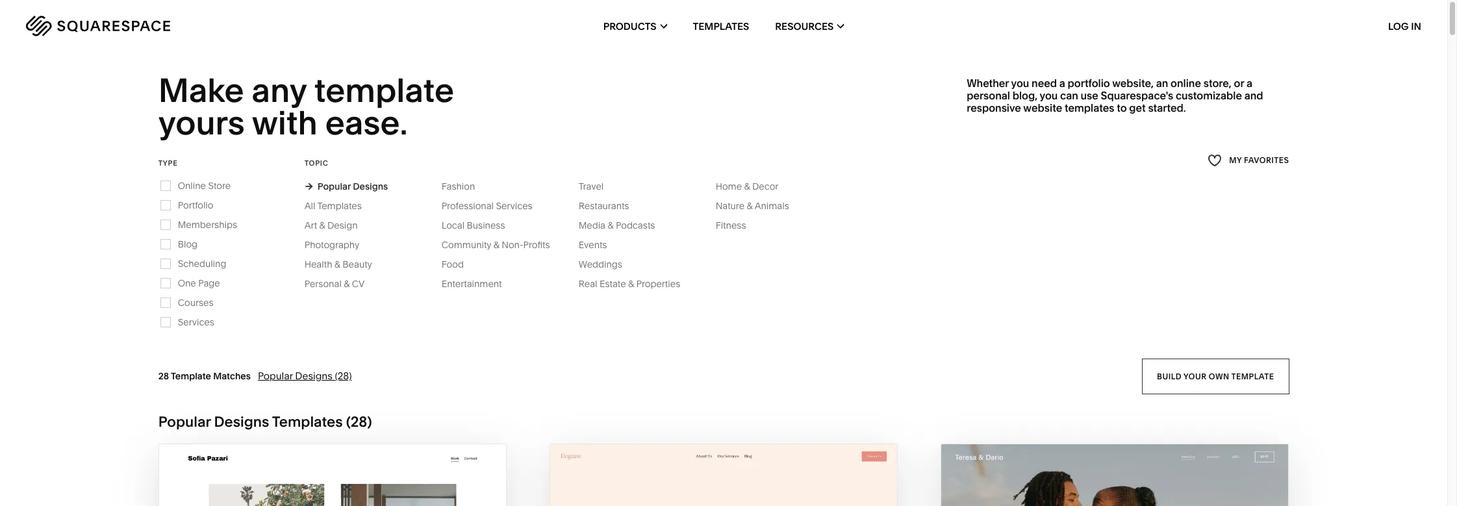 Task type: vqa. For each thing, say whether or not it's contained in the screenshot.
(28)
yes



Task type: describe. For each thing, give the bounding box(es) containing it.
page
[[198, 277, 220, 289]]

website
[[1024, 102, 1063, 115]]

travel
[[579, 181, 604, 192]]

photography
[[305, 239, 360, 251]]

personal & cv
[[305, 278, 365, 290]]

need
[[1032, 77, 1058, 90]]

popular for popular designs templates ( 28 )
[[158, 413, 211, 431]]

professional services
[[442, 200, 533, 212]]

get
[[1130, 102, 1146, 115]]

ease.
[[325, 103, 408, 143]]

local
[[442, 220, 465, 231]]

website,
[[1113, 77, 1154, 90]]

nature
[[716, 200, 745, 212]]

properties
[[637, 278, 681, 290]]

profits
[[524, 239, 550, 251]]

personal & cv link
[[305, 278, 378, 290]]

home & decor
[[716, 181, 779, 192]]

personal
[[305, 278, 342, 290]]

portfolio
[[1068, 77, 1111, 90]]

resources button
[[776, 0, 844, 52]]

type
[[158, 158, 178, 168]]

whether you need a portfolio website, an online store, or a personal blog, you can use squarespace's customizable and responsive website templates to get started.
[[967, 77, 1264, 115]]

courses
[[178, 297, 214, 309]]

media
[[579, 220, 606, 231]]

popular designs (28)
[[258, 370, 352, 382]]

nature & animals
[[716, 200, 790, 212]]

)
[[368, 413, 372, 431]]

yours
[[158, 103, 245, 143]]

health & beauty
[[305, 259, 372, 270]]

favorites
[[1245, 156, 1290, 165]]

& for non-
[[494, 239, 500, 251]]

photography link
[[305, 239, 373, 251]]

personal
[[967, 89, 1011, 102]]

1 horizontal spatial you
[[1040, 89, 1058, 102]]

0 horizontal spatial 28
[[158, 370, 169, 382]]

local business link
[[442, 220, 518, 231]]

media & podcasts
[[579, 220, 655, 231]]

design
[[328, 220, 358, 231]]

build
[[1157, 371, 1182, 381]]

online
[[178, 180, 206, 192]]

build your own template button
[[1142, 359, 1290, 394]]

restaurants
[[579, 200, 629, 212]]

community & non-profits
[[442, 239, 550, 251]]

designs for popular designs
[[353, 181, 388, 192]]

1 vertical spatial 28
[[351, 413, 368, 431]]

fitness
[[716, 220, 746, 231]]

blog,
[[1013, 89, 1038, 102]]

professional services link
[[442, 200, 546, 212]]

online
[[1171, 77, 1202, 90]]

28 template matches
[[158, 370, 251, 382]]

0 vertical spatial services
[[496, 200, 533, 212]]

1 vertical spatial templates
[[317, 200, 362, 212]]

estate
[[600, 278, 626, 290]]

animals
[[755, 200, 790, 212]]

professional
[[442, 200, 494, 212]]

degraw image
[[550, 444, 898, 506]]

restaurants link
[[579, 200, 642, 212]]

in
[[1412, 20, 1422, 32]]

travel link
[[579, 181, 617, 192]]

fitness link
[[716, 220, 759, 231]]

2 vertical spatial templates
[[272, 413, 343, 431]]

customizable
[[1176, 89, 1243, 102]]

popular designs link
[[305, 181, 388, 192]]

all
[[305, 200, 315, 212]]

all templates
[[305, 200, 362, 212]]

store
[[208, 180, 231, 192]]

resources
[[776, 20, 834, 32]]

food link
[[442, 259, 477, 270]]

events
[[579, 239, 607, 251]]

blog
[[178, 238, 198, 250]]

dario element
[[942, 444, 1289, 506]]

0 vertical spatial templates
[[693, 20, 750, 32]]

online store
[[178, 180, 231, 192]]

squarespace logo image
[[26, 16, 170, 36]]

real estate & properties
[[579, 278, 681, 290]]

one page
[[178, 277, 220, 289]]

health
[[305, 259, 332, 270]]



Task type: locate. For each thing, give the bounding box(es) containing it.
designs down matches
[[214, 413, 269, 431]]

all templates link
[[305, 200, 375, 212]]

build your own template
[[1157, 371, 1275, 381]]

& right nature
[[747, 200, 753, 212]]

you left can
[[1040, 89, 1058, 102]]

& right home
[[745, 181, 750, 192]]

2 horizontal spatial popular
[[318, 181, 351, 192]]

1 vertical spatial template
[[1232, 371, 1275, 381]]

28 left template
[[158, 370, 169, 382]]

1 horizontal spatial template
[[1232, 371, 1275, 381]]

art & design
[[305, 220, 358, 231]]

food
[[442, 259, 464, 270]]

my
[[1230, 156, 1242, 165]]

beauty
[[343, 259, 372, 270]]

non-
[[502, 239, 524, 251]]

community
[[442, 239, 492, 251]]

template
[[314, 70, 454, 110], [1232, 371, 1275, 381]]

template inside build your own template button
[[1232, 371, 1275, 381]]

0 vertical spatial popular
[[318, 181, 351, 192]]

& for cv
[[344, 278, 350, 290]]

1 vertical spatial popular
[[258, 370, 293, 382]]

my favorites
[[1230, 156, 1290, 165]]

(
[[346, 413, 351, 431]]

& for design
[[319, 220, 325, 231]]

designs
[[353, 181, 388, 192], [295, 370, 333, 382], [214, 413, 269, 431]]

& right 'estate'
[[628, 278, 634, 290]]

popular right matches
[[258, 370, 293, 382]]

& for decor
[[745, 181, 750, 192]]

portfolio
[[178, 199, 213, 211]]

templates link
[[693, 0, 750, 52]]

0 vertical spatial designs
[[353, 181, 388, 192]]

designs up all templates link
[[353, 181, 388, 192]]

2 vertical spatial designs
[[214, 413, 269, 431]]

services
[[496, 200, 533, 212], [178, 316, 214, 328]]

one
[[178, 277, 196, 289]]

you
[[1012, 77, 1030, 90], [1040, 89, 1058, 102]]

and
[[1245, 89, 1264, 102]]

0 horizontal spatial template
[[314, 70, 454, 110]]

a right or
[[1247, 77, 1253, 90]]

popular designs templates ( 28 )
[[158, 413, 372, 431]]

2 a from the left
[[1247, 77, 1253, 90]]

fashion
[[442, 181, 475, 192]]

designs for popular designs templates ( 28 )
[[214, 413, 269, 431]]

services down courses
[[178, 316, 214, 328]]

fashion link
[[442, 181, 488, 192]]

community & non-profits link
[[442, 239, 563, 251]]

0 horizontal spatial a
[[1060, 77, 1066, 90]]

you left need
[[1012, 77, 1030, 90]]

1 horizontal spatial services
[[496, 200, 533, 212]]

1 horizontal spatial designs
[[295, 370, 333, 382]]

can
[[1061, 89, 1079, 102]]

1 horizontal spatial a
[[1247, 77, 1253, 90]]

whether
[[967, 77, 1009, 90]]

1 horizontal spatial popular
[[258, 370, 293, 382]]

art
[[305, 220, 317, 231]]

designs left "(28)"
[[295, 370, 333, 382]]

1 vertical spatial designs
[[295, 370, 333, 382]]

make
[[158, 70, 244, 110]]

log
[[1389, 20, 1410, 32]]

2 vertical spatial popular
[[158, 413, 211, 431]]

matches
[[213, 370, 251, 382]]

real
[[579, 278, 598, 290]]

media & podcasts link
[[579, 220, 668, 231]]

nature & animals link
[[716, 200, 803, 212]]

popular down template
[[158, 413, 211, 431]]

events link
[[579, 239, 620, 251]]

or
[[1235, 77, 1245, 90]]

28
[[158, 370, 169, 382], [351, 413, 368, 431]]

own
[[1209, 371, 1230, 381]]

0 vertical spatial 28
[[158, 370, 169, 382]]

an
[[1157, 77, 1169, 90]]

responsive
[[967, 102, 1022, 115]]

0 vertical spatial template
[[314, 70, 454, 110]]

& left the non-
[[494, 239, 500, 251]]

memberships
[[178, 219, 237, 231]]

0 horizontal spatial popular
[[158, 413, 211, 431]]

real estate & properties link
[[579, 278, 694, 290]]

squarespace logo link
[[26, 16, 305, 36]]

log             in
[[1389, 20, 1422, 32]]

0 horizontal spatial you
[[1012, 77, 1030, 90]]

template inside make any template yours with ease.
[[314, 70, 454, 110]]

make any template yours with ease.
[[158, 70, 461, 143]]

& right the health
[[335, 259, 341, 270]]

store,
[[1204, 77, 1232, 90]]

with
[[252, 103, 318, 143]]

any
[[252, 70, 307, 110]]

popular designs (28) link
[[258, 370, 352, 382]]

template
[[171, 370, 211, 382]]

pazari element
[[159, 444, 506, 506]]

& for podcasts
[[608, 220, 614, 231]]

&
[[745, 181, 750, 192], [747, 200, 753, 212], [319, 220, 325, 231], [608, 220, 614, 231], [494, 239, 500, 251], [335, 259, 341, 270], [344, 278, 350, 290], [628, 278, 634, 290]]

entertainment link
[[442, 278, 515, 290]]

designs for popular designs (28)
[[295, 370, 333, 382]]

dario image
[[942, 444, 1289, 506]]

cv
[[352, 278, 365, 290]]

1 a from the left
[[1060, 77, 1066, 90]]

products button
[[604, 0, 667, 52]]

(28)
[[335, 370, 352, 382]]

& left cv
[[344, 278, 350, 290]]

2 horizontal spatial designs
[[353, 181, 388, 192]]

degraw element
[[550, 444, 898, 506]]

popular designs
[[318, 181, 388, 192]]

popular up all templates
[[318, 181, 351, 192]]

& for beauty
[[335, 259, 341, 270]]

to
[[1117, 102, 1127, 115]]

topic
[[305, 158, 329, 168]]

& right the art
[[319, 220, 325, 231]]

art & design link
[[305, 220, 371, 231]]

services up business
[[496, 200, 533, 212]]

use
[[1081, 89, 1099, 102]]

0 horizontal spatial services
[[178, 316, 214, 328]]

entertainment
[[442, 278, 502, 290]]

health & beauty link
[[305, 259, 385, 270]]

popular for popular designs
[[318, 181, 351, 192]]

started.
[[1149, 102, 1187, 115]]

& for animals
[[747, 200, 753, 212]]

home & decor link
[[716, 181, 792, 192]]

decor
[[753, 181, 779, 192]]

1 horizontal spatial 28
[[351, 413, 368, 431]]

home
[[716, 181, 742, 192]]

business
[[467, 220, 505, 231]]

a right need
[[1060, 77, 1066, 90]]

local business
[[442, 220, 505, 231]]

templates
[[1065, 102, 1115, 115]]

popular for popular designs (28)
[[258, 370, 293, 382]]

my favorites link
[[1208, 152, 1290, 169]]

templates
[[693, 20, 750, 32], [317, 200, 362, 212], [272, 413, 343, 431]]

0 horizontal spatial designs
[[214, 413, 269, 431]]

& right media
[[608, 220, 614, 231]]

pazari image
[[159, 444, 506, 506]]

1 vertical spatial services
[[178, 316, 214, 328]]

28 down "(28)"
[[351, 413, 368, 431]]



